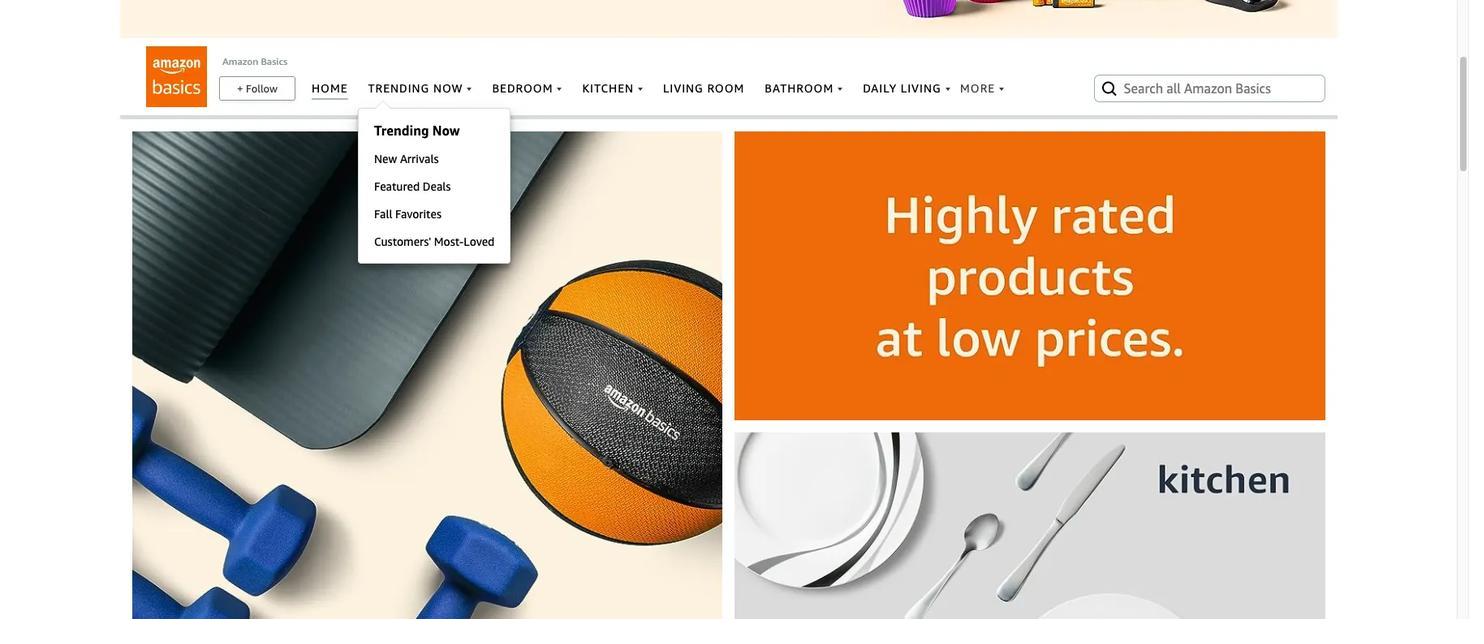 Task type: vqa. For each thing, say whether or not it's contained in the screenshot.
Search all Amazon Basics search box
yes



Task type: describe. For each thing, give the bounding box(es) containing it.
+ follow button
[[220, 77, 295, 100]]

amazon basics link
[[222, 55, 288, 67]]

basics
[[261, 55, 288, 67]]



Task type: locate. For each thing, give the bounding box(es) containing it.
+
[[237, 82, 243, 95]]

follow
[[246, 82, 278, 95]]

amazon basics
[[222, 55, 288, 67]]

search image
[[1100, 79, 1119, 98]]

amazon basics logo image
[[146, 46, 207, 107]]

+ follow
[[237, 82, 278, 95]]

amazon
[[222, 55, 258, 67]]

Search all Amazon Basics search field
[[1124, 75, 1299, 102]]



